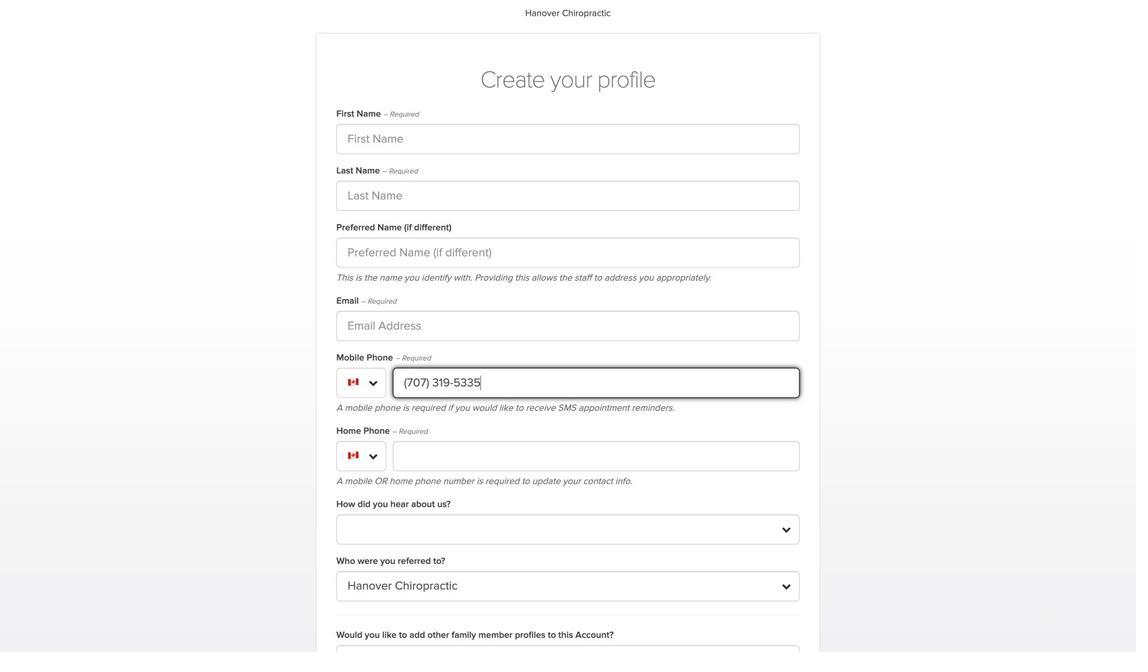 Task type: vqa. For each thing, say whether or not it's contained in the screenshot.
'Email Address' email field
yes



Task type: locate. For each thing, give the bounding box(es) containing it.
None telephone field
[[393, 368, 800, 398]]

Preferred Name (if different) text field
[[337, 238, 800, 268]]

None telephone field
[[393, 441, 800, 472]]

First Name text field
[[337, 124, 800, 154]]



Task type: describe. For each thing, give the bounding box(es) containing it.
Last Name text field
[[337, 181, 800, 211]]

Email Address email field
[[337, 311, 800, 341]]



